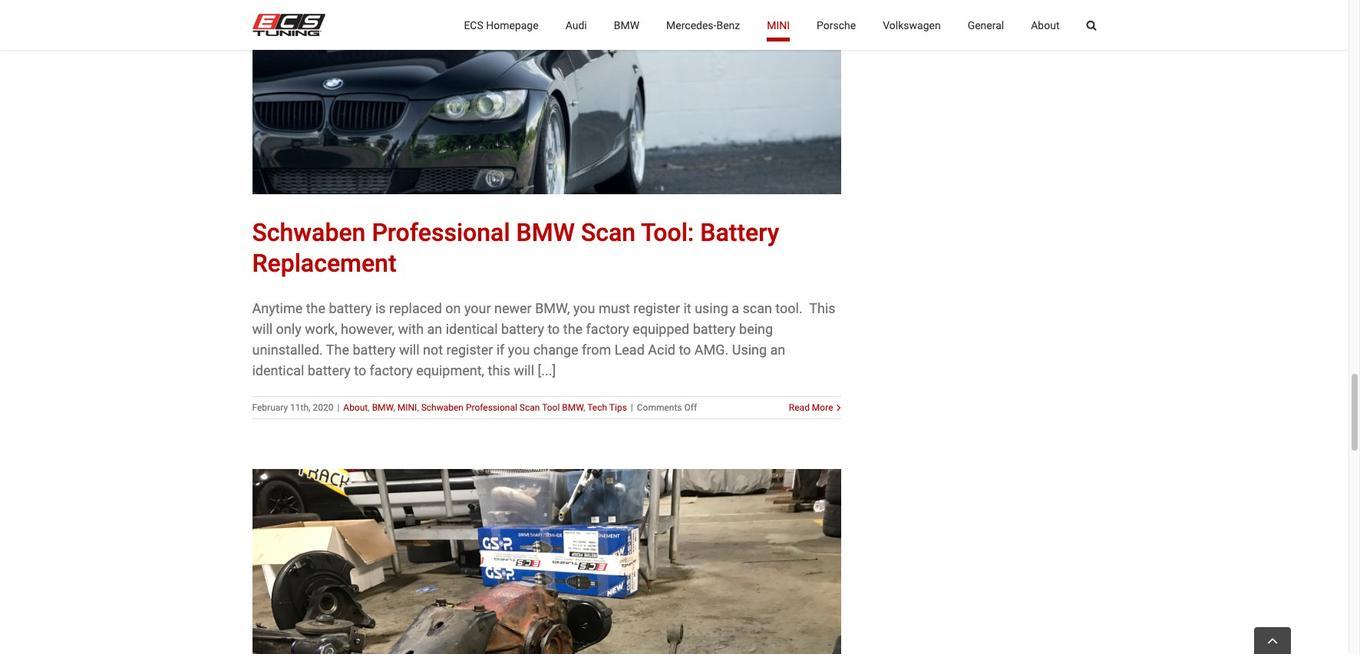 Task type: locate. For each thing, give the bounding box(es) containing it.
read more
[[789, 402, 833, 413]]

0 vertical spatial professional
[[372, 218, 510, 247]]

1 horizontal spatial factory
[[586, 321, 629, 337]]

mini down equipment,
[[398, 402, 417, 413]]

0 vertical spatial register
[[634, 300, 680, 316]]

identical down your
[[446, 321, 498, 337]]

1 horizontal spatial scan
[[581, 218, 636, 247]]

you left must
[[574, 300, 595, 316]]

to
[[548, 321, 560, 337], [679, 342, 691, 358], [354, 362, 366, 378]]

mini
[[767, 19, 790, 31], [398, 402, 417, 413]]

0 vertical spatial factory
[[586, 321, 629, 337]]

mini link
[[767, 0, 790, 50], [398, 402, 417, 413]]

it
[[684, 300, 692, 316]]

1 vertical spatial mini
[[398, 402, 417, 413]]

1 vertical spatial factory
[[370, 362, 413, 378]]

bmw up bmw,
[[516, 218, 575, 247]]

to right acid
[[679, 342, 691, 358]]

1 horizontal spatial register
[[634, 300, 680, 316]]

schwaben inside 'schwaben professional bmw scan tool: battery replacement'
[[252, 218, 366, 247]]

about link
[[1031, 0, 1060, 50], [343, 402, 368, 413]]

1 horizontal spatial mini
[[767, 19, 790, 31]]

equipped
[[633, 321, 690, 337]]

homepage
[[486, 19, 539, 31]]

professional inside 'schwaben professional bmw scan tool: battery replacement'
[[372, 218, 510, 247]]

11th,
[[290, 402, 311, 413]]

the up change
[[563, 321, 583, 337]]

scan left tool
[[520, 402, 540, 413]]

| right tips
[[631, 402, 633, 413]]

to down bmw,
[[548, 321, 560, 337]]

0 vertical spatial about
[[1031, 19, 1060, 31]]

an right 'using'
[[771, 342, 786, 358]]

0 horizontal spatial an
[[427, 321, 442, 337]]

battery up however,
[[329, 300, 372, 316]]

schwaben up replacement
[[252, 218, 366, 247]]

0 vertical spatial identical
[[446, 321, 498, 337]]

will down with
[[399, 342, 420, 358]]

1 vertical spatial you
[[508, 342, 530, 358]]

february 11th, 2020 | about , bmw , mini , schwaben professional scan tool bmw , tech tips | comments off
[[252, 402, 697, 413]]

1 horizontal spatial an
[[771, 342, 786, 358]]

only
[[276, 321, 302, 337]]

to down however,
[[354, 362, 366, 378]]

anytime the battery is replaced on your newer bmw, you must register it using a scan tool.  this will only work, however, with an identical battery to the factory equipped battery being uninstalled. the battery will not register if you change from lead acid to amg. using an identical battery to factory equipment, this will [...]
[[252, 300, 836, 378]]

bmw,
[[535, 300, 570, 316]]

bmw link right audi
[[614, 0, 640, 50]]

an
[[427, 321, 442, 337], [771, 342, 786, 358]]

professional
[[372, 218, 510, 247], [466, 402, 517, 413]]

0 horizontal spatial the
[[306, 300, 326, 316]]

bmw link
[[614, 0, 640, 50], [372, 402, 394, 413]]

1 vertical spatial about
[[343, 402, 368, 413]]

general
[[968, 19, 1005, 31]]

1 horizontal spatial to
[[548, 321, 560, 337]]

about link right general link
[[1031, 0, 1060, 50]]

professional up on
[[372, 218, 510, 247]]

benz
[[717, 19, 740, 31]]

register
[[634, 300, 680, 316], [447, 342, 493, 358]]

0 horizontal spatial mini link
[[398, 402, 417, 413]]

mini right benz
[[767, 19, 790, 31]]

identical down uninstalled.
[[252, 362, 304, 378]]

the up work,
[[306, 300, 326, 316]]

you right if
[[508, 342, 530, 358]]

1 horizontal spatial mini link
[[767, 0, 790, 50]]

0 horizontal spatial schwaben
[[252, 218, 366, 247]]

about
[[1031, 19, 1060, 31], [343, 402, 368, 413]]

battery down however,
[[353, 342, 396, 358]]

audi link
[[566, 0, 587, 50]]

2 horizontal spatial will
[[514, 362, 534, 378]]

1 vertical spatial an
[[771, 342, 786, 358]]

2 horizontal spatial to
[[679, 342, 691, 358]]

0 vertical spatial you
[[574, 300, 595, 316]]

0 horizontal spatial |
[[337, 402, 340, 413]]

bmw
[[614, 19, 640, 31], [516, 218, 575, 247], [372, 402, 394, 413], [562, 402, 584, 413]]

0 vertical spatial schwaben
[[252, 218, 366, 247]]

lead
[[615, 342, 645, 358]]

about right general link
[[1031, 19, 1060, 31]]

battery up amg.
[[693, 321, 736, 337]]

professional down this
[[466, 402, 517, 413]]

factory down with
[[370, 362, 413, 378]]

mercedes-
[[667, 19, 717, 31]]

mini link right benz
[[767, 0, 790, 50]]

identical
[[446, 321, 498, 337], [252, 362, 304, 378]]

0 vertical spatial about link
[[1031, 0, 1060, 50]]

volkswagen
[[883, 19, 941, 31]]

this
[[488, 362, 511, 378]]

change
[[534, 342, 579, 358]]

using
[[695, 300, 729, 316]]

|
[[337, 402, 340, 413], [631, 402, 633, 413]]

0 horizontal spatial about
[[343, 402, 368, 413]]

| right 2020
[[337, 402, 340, 413]]

battery
[[329, 300, 372, 316], [501, 321, 544, 337], [693, 321, 736, 337], [353, 342, 396, 358], [308, 362, 351, 378]]

0 vertical spatial mini link
[[767, 0, 790, 50]]

uninstalled.
[[252, 342, 323, 358]]

0 horizontal spatial about link
[[343, 402, 368, 413]]

1 horizontal spatial schwaben
[[421, 402, 464, 413]]

4 , from the left
[[584, 402, 586, 413]]

schwaben down equipment,
[[421, 402, 464, 413]]

2 vertical spatial will
[[514, 362, 534, 378]]

scan
[[743, 300, 772, 316]]

factory
[[586, 321, 629, 337], [370, 362, 413, 378]]

0 vertical spatial the
[[306, 300, 326, 316]]

scan left 'tool:'
[[581, 218, 636, 247]]

will left the [...]
[[514, 362, 534, 378]]

1 horizontal spatial bmw link
[[614, 0, 640, 50]]

1 horizontal spatial will
[[399, 342, 420, 358]]

ecs tuning logo image
[[252, 14, 325, 36]]

amg.
[[695, 342, 729, 358]]

0 vertical spatial will
[[252, 321, 273, 337]]

0 horizontal spatial mini
[[398, 402, 417, 413]]

ecs
[[464, 19, 484, 31]]

is
[[375, 300, 386, 316]]

1 vertical spatial to
[[679, 342, 691, 358]]

about link right 2020
[[343, 402, 368, 413]]

scan
[[581, 218, 636, 247], [520, 402, 540, 413]]

1 vertical spatial identical
[[252, 362, 304, 378]]

bmw inside 'schwaben professional bmw scan tool: battery replacement'
[[516, 218, 575, 247]]

0 horizontal spatial scan
[[520, 402, 540, 413]]

2 vertical spatial to
[[354, 362, 366, 378]]

1 horizontal spatial |
[[631, 402, 633, 413]]

,
[[368, 402, 370, 413], [394, 402, 395, 413], [417, 402, 419, 413], [584, 402, 586, 413]]

will down anytime
[[252, 321, 273, 337]]

factory down must
[[586, 321, 629, 337]]

the
[[326, 342, 349, 358]]

from
[[582, 342, 611, 358]]

equipment,
[[416, 362, 485, 378]]

more
[[812, 402, 833, 413]]

0 vertical spatial scan
[[581, 218, 636, 247]]

scan inside 'schwaben professional bmw scan tool: battery replacement'
[[581, 218, 636, 247]]

an up not
[[427, 321, 442, 337]]

schwaben
[[252, 218, 366, 247], [421, 402, 464, 413]]

this
[[809, 300, 836, 316]]

you
[[574, 300, 595, 316], [508, 342, 530, 358]]

bmw right tool
[[562, 402, 584, 413]]

1 vertical spatial about link
[[343, 402, 368, 413]]

tool
[[542, 402, 560, 413]]

register up equipment,
[[447, 342, 493, 358]]

2020
[[313, 402, 334, 413]]

will
[[252, 321, 273, 337], [399, 342, 420, 358], [514, 362, 534, 378]]

1 vertical spatial bmw link
[[372, 402, 394, 413]]

read
[[789, 402, 810, 413]]

0 vertical spatial bmw link
[[614, 0, 640, 50]]

0 vertical spatial an
[[427, 321, 442, 337]]

1 vertical spatial register
[[447, 342, 493, 358]]

1 vertical spatial schwaben
[[421, 402, 464, 413]]

1 vertical spatial scan
[[520, 402, 540, 413]]

register up equipped
[[634, 300, 680, 316]]

1 , from the left
[[368, 402, 370, 413]]

1 horizontal spatial about link
[[1031, 0, 1060, 50]]

mini link down equipment,
[[398, 402, 417, 413]]

builds don't take breaks: ecs sales and customer support are now available 7 days a week image
[[252, 469, 841, 654]]

audi
[[566, 19, 587, 31]]

1 vertical spatial will
[[399, 342, 420, 358]]

the
[[306, 300, 326, 316], [563, 321, 583, 337]]

schwaben professional scan tool bmw link
[[421, 402, 584, 413]]

with
[[398, 321, 424, 337]]

bmw link right 2020
[[372, 402, 394, 413]]

ecs homepage
[[464, 19, 539, 31]]

1 horizontal spatial the
[[563, 321, 583, 337]]

about right 2020
[[343, 402, 368, 413]]

1 horizontal spatial about
[[1031, 19, 1060, 31]]



Task type: describe. For each thing, give the bounding box(es) containing it.
february
[[252, 402, 288, 413]]

0 horizontal spatial register
[[447, 342, 493, 358]]

2 | from the left
[[631, 402, 633, 413]]

being
[[739, 321, 773, 337]]

replaced
[[389, 300, 442, 316]]

tech tips link
[[588, 402, 627, 413]]

work,
[[305, 321, 338, 337]]

1 | from the left
[[337, 402, 340, 413]]

1 horizontal spatial you
[[574, 300, 595, 316]]

not
[[423, 342, 443, 358]]

1 vertical spatial mini link
[[398, 402, 417, 413]]

0 horizontal spatial you
[[508, 342, 530, 358]]

however,
[[341, 321, 395, 337]]

tech
[[588, 402, 607, 413]]

0 horizontal spatial to
[[354, 362, 366, 378]]

general link
[[968, 0, 1005, 50]]

on
[[446, 300, 461, 316]]

schwaben professional bmw scan tool: battery replacement link
[[252, 218, 780, 278]]

newer
[[495, 300, 532, 316]]

1 horizontal spatial identical
[[446, 321, 498, 337]]

porsche link
[[817, 0, 856, 50]]

your
[[464, 300, 491, 316]]

0 vertical spatial to
[[548, 321, 560, 337]]

0 horizontal spatial factory
[[370, 362, 413, 378]]

2 , from the left
[[394, 402, 395, 413]]

tips
[[610, 402, 627, 413]]

bmw right 2020
[[372, 402, 394, 413]]

using
[[732, 342, 767, 358]]

if
[[497, 342, 505, 358]]

schwaben professional bmw scan tool: battery replacement
[[252, 218, 780, 278]]

replacement
[[252, 249, 397, 278]]

ecs homepage link
[[464, 0, 539, 50]]

3 , from the left
[[417, 402, 419, 413]]

read more link
[[789, 401, 833, 415]]

schwaben professional bmw scan tool: battery replacement image
[[252, 0, 841, 194]]

[...]
[[538, 362, 556, 378]]

0 horizontal spatial bmw link
[[372, 402, 394, 413]]

mercedes-benz link
[[667, 0, 740, 50]]

battery down the
[[308, 362, 351, 378]]

must
[[599, 300, 630, 316]]

0 horizontal spatial will
[[252, 321, 273, 337]]

a
[[732, 300, 739, 316]]

tool:
[[641, 218, 694, 247]]

bmw right audi
[[614, 19, 640, 31]]

battery
[[701, 218, 780, 247]]

porsche
[[817, 19, 856, 31]]

comments
[[637, 402, 682, 413]]

mercedes-benz
[[667, 19, 740, 31]]

volkswagen link
[[883, 0, 941, 50]]

acid
[[648, 342, 676, 358]]

anytime
[[252, 300, 303, 316]]

off
[[685, 402, 697, 413]]

1 vertical spatial the
[[563, 321, 583, 337]]

0 horizontal spatial identical
[[252, 362, 304, 378]]

battery down the newer
[[501, 321, 544, 337]]

1 vertical spatial professional
[[466, 402, 517, 413]]

0 vertical spatial mini
[[767, 19, 790, 31]]



Task type: vqa. For each thing, say whether or not it's contained in the screenshot.
bottom the mini link
yes



